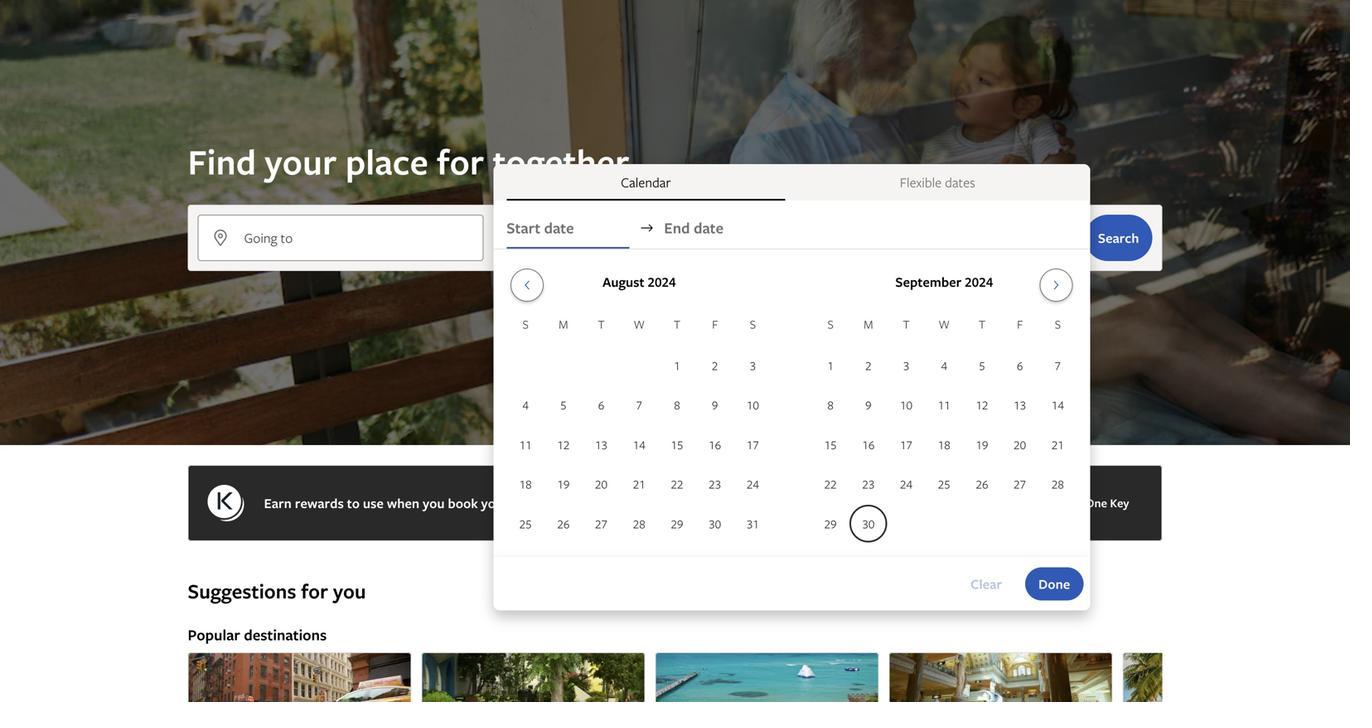 Task type: vqa. For each thing, say whether or not it's contained in the screenshot.


Task type: locate. For each thing, give the bounding box(es) containing it.
w for september
[[939, 316, 950, 332]]

29 button
[[658, 505, 696, 543], [812, 505, 850, 543]]

1 16 from the left
[[709, 437, 721, 452]]

f inside august 2024 element
[[712, 316, 718, 332]]

2 2024 from the left
[[965, 273, 993, 291]]

1 vertical spatial 27
[[595, 516, 608, 532]]

8 inside august 2024 element
[[674, 397, 680, 413]]

1 button for august 2024
[[658, 346, 696, 384]]

28 button
[[1039, 465, 1077, 503], [620, 505, 658, 543]]

10 button inside august 2024 element
[[734, 386, 772, 424]]

1 2024 from the left
[[648, 273, 676, 291]]

1 m from the left
[[559, 316, 568, 332]]

13 inside september 2024 element
[[1014, 397, 1026, 413]]

22 button right hotels.com
[[812, 465, 850, 503]]

0 horizontal spatial 19
[[557, 476, 570, 492]]

t
[[598, 316, 605, 332], [674, 316, 681, 332], [903, 316, 910, 332], [979, 316, 986, 332]]

15 inside september 2024 element
[[824, 437, 837, 452]]

6 for right the 6 button
[[1017, 358, 1023, 373]]

19 inside september 2024 element
[[976, 437, 988, 452]]

application inside wizard region
[[507, 262, 1077, 544]]

1 17 button from the left
[[734, 426, 772, 464]]

17 button
[[734, 426, 772, 464], [888, 426, 925, 464]]

21 button inside september 2024 element
[[1039, 426, 1077, 464]]

1 horizontal spatial 14
[[1052, 397, 1064, 413]]

12 button
[[963, 386, 1001, 424], [545, 426, 582, 464]]

3 for september 2024
[[903, 358, 910, 373]]

27 button
[[1001, 465, 1039, 503], [582, 505, 620, 543]]

10 button
[[734, 386, 772, 424], [888, 386, 925, 424]]

9 button inside september 2024 element
[[850, 386, 888, 424]]

7 inside august 2024 element
[[636, 397, 642, 413]]

application
[[507, 262, 1077, 544]]

1 horizontal spatial 2
[[865, 358, 872, 373]]

21
[[1052, 437, 1064, 452], [633, 476, 646, 492]]

1 horizontal spatial 24 button
[[888, 465, 925, 503]]

tab list containing calendar
[[493, 164, 1090, 201]]

6 inside august 2024 element
[[598, 397, 605, 413]]

1 vertical spatial 20
[[595, 476, 608, 492]]

1 horizontal spatial 23
[[862, 476, 875, 492]]

25 inside august 2024 element
[[519, 516, 532, 532]]

0 horizontal spatial 10
[[747, 397, 759, 413]]

1 22 from the left
[[671, 476, 683, 492]]

3 inside september 2024 element
[[903, 358, 910, 373]]

11 inside august 2024 element
[[519, 437, 532, 452]]

1 vertical spatial 28 button
[[620, 505, 658, 543]]

14 for the bottom "14" button
[[633, 437, 646, 452]]

1 horizontal spatial 3 button
[[888, 346, 925, 384]]

31 button
[[734, 505, 772, 543]]

13 inside august 2024 element
[[595, 437, 608, 452]]

0 horizontal spatial date
[[544, 218, 574, 238]]

august 2024 element
[[507, 315, 772, 544]]

1 horizontal spatial 12 button
[[963, 386, 1001, 424]]

0 horizontal spatial 12 button
[[545, 426, 582, 464]]

1 horizontal spatial 5
[[979, 358, 985, 373]]

0 vertical spatial 26 button
[[963, 465, 1001, 503]]

0 horizontal spatial 14 button
[[620, 426, 658, 464]]

28
[[1052, 476, 1064, 492], [633, 516, 646, 532]]

25
[[938, 476, 951, 492], [519, 516, 532, 532]]

1 15 button from the left
[[658, 426, 696, 464]]

m for september 2024
[[864, 316, 873, 332]]

0 vertical spatial 25
[[938, 476, 951, 492]]

1 inside august 2024 element
[[674, 358, 680, 373]]

0 horizontal spatial 25
[[519, 516, 532, 532]]

next month image
[[1047, 279, 1067, 292]]

17 for 1st 17 button from the left
[[747, 437, 759, 452]]

1 horizontal spatial date
[[694, 218, 724, 238]]

0 horizontal spatial 13
[[595, 437, 608, 452]]

16
[[709, 437, 721, 452], [862, 437, 875, 452]]

1 w from the left
[[634, 316, 645, 332]]

1 horizontal spatial your
[[481, 494, 509, 512]]

1 for september 2024
[[828, 358, 834, 373]]

0 vertical spatial 28 button
[[1039, 465, 1077, 503]]

10 inside august 2024 element
[[747, 397, 759, 413]]

destinations
[[244, 625, 327, 645]]

2 button
[[696, 346, 734, 384], [850, 346, 888, 384]]

date
[[544, 218, 574, 238], [694, 218, 724, 238]]

1 24 from the left
[[747, 476, 759, 492]]

0 horizontal spatial 15 button
[[658, 426, 696, 464]]

11 inside september 2024 element
[[938, 397, 951, 413]]

1 horizontal spatial 18
[[938, 437, 951, 452]]

9 inside september 2024 element
[[865, 397, 872, 413]]

w inside september 2024 element
[[939, 316, 950, 332]]

23 button
[[696, 465, 734, 503], [850, 465, 888, 503]]

1 30 from the left
[[709, 516, 721, 532]]

8 button
[[658, 386, 696, 424], [812, 386, 850, 424]]

1 for august 2024
[[674, 358, 680, 373]]

use
[[363, 494, 384, 512]]

18
[[938, 437, 951, 452], [519, 476, 532, 492]]

0 horizontal spatial 17
[[747, 437, 759, 452]]

29 button right hotels.com
[[812, 505, 850, 543]]

2 10 from the left
[[900, 397, 913, 413]]

24
[[747, 476, 759, 492], [900, 476, 913, 492]]

5 inside august 2024 element
[[560, 397, 567, 413]]

place
[[345, 138, 428, 185]]

3 button for august 2024
[[734, 346, 772, 384]]

1 s from the left
[[523, 316, 529, 332]]

14 inside august 2024 element
[[633, 437, 646, 452]]

f inside september 2024 element
[[1017, 316, 1023, 332]]

6 inside september 2024 element
[[1017, 358, 1023, 373]]

0 vertical spatial 20 button
[[1001, 426, 1039, 464]]

1 horizontal spatial 7 button
[[1039, 346, 1077, 384]]

0 horizontal spatial 17 button
[[734, 426, 772, 464]]

2024 for september 2024
[[965, 273, 993, 291]]

0 horizontal spatial 2 button
[[696, 346, 734, 384]]

30 inside august 2024 element
[[709, 516, 721, 532]]

26 button
[[963, 465, 1001, 503], [545, 505, 582, 543]]

1 horizontal spatial 16
[[862, 437, 875, 452]]

1 button for september 2024
[[812, 346, 850, 384]]

1 17 from the left
[[747, 437, 759, 452]]

0 horizontal spatial 22
[[671, 476, 683, 492]]

2 w from the left
[[939, 316, 950, 332]]

end date
[[664, 218, 724, 238]]

21 inside september 2024 element
[[1052, 437, 1064, 452]]

2 m from the left
[[864, 316, 873, 332]]

vrbo,
[[613, 494, 645, 512]]

end
[[664, 218, 690, 238]]

0 vertical spatial 11 button
[[925, 386, 963, 424]]

1 10 button from the left
[[734, 386, 772, 424]]

2024
[[648, 273, 676, 291], [965, 273, 993, 291]]

earn rewards to use when you book your next getaway on vrbo, expedia, and hotels.com
[[264, 494, 796, 512]]

0 vertical spatial 27
[[1014, 476, 1026, 492]]

1 horizontal spatial m
[[864, 316, 873, 332]]

2 9 from the left
[[865, 397, 872, 413]]

search
[[1098, 229, 1139, 247]]

1 horizontal spatial 9 button
[[850, 386, 888, 424]]

2 29 button from the left
[[812, 505, 850, 543]]

2 button for august 2024
[[696, 346, 734, 384]]

w down september 2024
[[939, 316, 950, 332]]

19 inside august 2024 element
[[557, 476, 570, 492]]

f for august 2024
[[712, 316, 718, 332]]

date right start
[[544, 218, 574, 238]]

28 inside september 2024 element
[[1052, 476, 1064, 492]]

your left next
[[481, 494, 509, 512]]

your right find
[[265, 138, 337, 185]]

29 button up recently viewed region
[[658, 505, 696, 543]]

25 button
[[925, 465, 963, 503], [507, 505, 545, 543]]

1 1 from the left
[[674, 358, 680, 373]]

9 button
[[696, 386, 734, 424], [850, 386, 888, 424]]

m inside august 2024 element
[[559, 316, 568, 332]]

25 inside september 2024 element
[[938, 476, 951, 492]]

1 2 button from the left
[[696, 346, 734, 384]]

4 t from the left
[[979, 316, 986, 332]]

1 9 button from the left
[[696, 386, 734, 424]]

2 10 button from the left
[[888, 386, 925, 424]]

4 button
[[925, 346, 963, 384], [507, 386, 545, 424]]

w down "august 2024"
[[634, 316, 645, 332]]

0 horizontal spatial 22 button
[[658, 465, 696, 503]]

0 horizontal spatial 27
[[595, 516, 608, 532]]

14 inside september 2024 element
[[1052, 397, 1064, 413]]

you
[[423, 494, 445, 512], [333, 577, 366, 605]]

2 24 button from the left
[[888, 465, 925, 503]]

19
[[976, 437, 988, 452], [557, 476, 570, 492]]

2
[[712, 358, 718, 373], [865, 358, 872, 373]]

29 down expedia,
[[671, 516, 683, 532]]

2 3 button from the left
[[888, 346, 925, 384]]

24 button
[[734, 465, 772, 503], [888, 465, 925, 503]]

1 horizontal spatial 15 button
[[812, 426, 850, 464]]

6 button
[[1001, 346, 1039, 384], [582, 386, 620, 424]]

1 10 from the left
[[747, 397, 759, 413]]

0 vertical spatial 5
[[979, 358, 985, 373]]

clear button
[[958, 568, 1015, 601]]

1 horizontal spatial 19
[[976, 437, 988, 452]]

7 button
[[1039, 346, 1077, 384], [620, 386, 658, 424]]

11 button
[[925, 386, 963, 424], [507, 426, 545, 464]]

1 vertical spatial 21
[[633, 476, 646, 492]]

3 inside august 2024 element
[[750, 358, 756, 373]]

1 horizontal spatial 24
[[900, 476, 913, 492]]

1 vertical spatial 13
[[595, 437, 608, 452]]

for inside wizard region
[[437, 138, 484, 185]]

2 2 from the left
[[865, 358, 872, 373]]

1 3 from the left
[[750, 358, 756, 373]]

30
[[709, 516, 721, 532], [862, 516, 875, 532]]

1 date from the left
[[544, 218, 574, 238]]

1 horizontal spatial 25 button
[[925, 465, 963, 503]]

for
[[437, 138, 484, 185], [301, 577, 328, 605]]

2 16 from the left
[[862, 437, 875, 452]]

2 30 from the left
[[862, 516, 875, 532]]

1 horizontal spatial f
[[1017, 316, 1023, 332]]

5 inside september 2024 element
[[979, 358, 985, 373]]

1 3 button from the left
[[734, 346, 772, 384]]

2 16 button from the left
[[850, 426, 888, 464]]

1 horizontal spatial 26
[[976, 476, 988, 492]]

date inside end date "button"
[[694, 218, 724, 238]]

3
[[750, 358, 756, 373], [903, 358, 910, 373]]

s
[[523, 316, 529, 332], [750, 316, 756, 332], [828, 316, 834, 332], [1055, 316, 1061, 332]]

25 for the left 25 button
[[519, 516, 532, 532]]

2 17 from the left
[[900, 437, 913, 452]]

3 button
[[734, 346, 772, 384], [888, 346, 925, 384]]

1 horizontal spatial w
[[939, 316, 950, 332]]

september 2024 element
[[812, 315, 1077, 544]]

las vegas featuring interior views image
[[889, 652, 1113, 702]]

0 vertical spatial you
[[423, 494, 445, 512]]

29 right 31
[[824, 516, 837, 532]]

2024 right september
[[965, 273, 993, 291]]

0 vertical spatial 6
[[1017, 358, 1023, 373]]

16 button
[[696, 426, 734, 464], [850, 426, 888, 464]]

1 horizontal spatial 11
[[938, 397, 951, 413]]

27 inside august 2024 element
[[595, 516, 608, 532]]

2 23 from the left
[[862, 476, 875, 492]]

1 horizontal spatial 22 button
[[812, 465, 850, 503]]

w inside august 2024 element
[[634, 316, 645, 332]]

5
[[979, 358, 985, 373], [560, 397, 567, 413]]

22
[[671, 476, 683, 492], [824, 476, 837, 492]]

1 9 from the left
[[712, 397, 718, 413]]

1 horizontal spatial 30
[[862, 516, 875, 532]]

calendar link
[[507, 164, 785, 201]]

for right place
[[437, 138, 484, 185]]

23 inside august 2024 element
[[709, 476, 721, 492]]

2 s from the left
[[750, 316, 756, 332]]

0 horizontal spatial you
[[333, 577, 366, 605]]

21 button
[[1039, 426, 1077, 464], [620, 465, 658, 503]]

0 vertical spatial 12
[[976, 397, 988, 413]]

20
[[1014, 437, 1026, 452], [595, 476, 608, 492]]

t down august
[[598, 316, 605, 332]]

26 inside september 2024 element
[[976, 476, 988, 492]]

1 horizontal spatial 26 button
[[963, 465, 1001, 503]]

2 22 from the left
[[824, 476, 837, 492]]

15
[[671, 437, 683, 452], [824, 437, 837, 452]]

august 2024
[[603, 273, 676, 291]]

cancun which includes a sandy beach, landscape views and general coastal views image
[[655, 652, 879, 702]]

m
[[559, 316, 568, 332], [864, 316, 873, 332]]

popular destinations
[[188, 625, 327, 645]]

7 for the topmost 7 button
[[1055, 358, 1061, 373]]

0 vertical spatial 21
[[1052, 437, 1064, 452]]

2 23 button from the left
[[850, 465, 888, 503]]

1 horizontal spatial you
[[423, 494, 445, 512]]

1 inside september 2024 element
[[828, 358, 834, 373]]

17 inside august 2024 element
[[747, 437, 759, 452]]

11 for the right 11 button
[[938, 397, 951, 413]]

1 vertical spatial 21 button
[[620, 465, 658, 503]]

1 f from the left
[[712, 316, 718, 332]]

1 horizontal spatial 20
[[1014, 437, 1026, 452]]

w for august
[[634, 316, 645, 332]]

1 1 button from the left
[[658, 346, 696, 384]]

1 23 from the left
[[709, 476, 721, 492]]

4 s from the left
[[1055, 316, 1061, 332]]

1 horizontal spatial 8 button
[[812, 386, 850, 424]]

2 9 button from the left
[[850, 386, 888, 424]]

2 1 from the left
[[828, 358, 834, 373]]

13
[[1014, 397, 1026, 413], [595, 437, 608, 452]]

10
[[747, 397, 759, 413], [900, 397, 913, 413]]

17 for first 17 button from right
[[900, 437, 913, 452]]

28 inside august 2024 element
[[633, 516, 646, 532]]

recently viewed region
[[178, 551, 1173, 578]]

find your place for together
[[188, 138, 629, 185]]

august
[[603, 273, 645, 291]]

28 for 28 button inside august 2024 element
[[633, 516, 646, 532]]

18 inside september 2024 element
[[938, 437, 951, 452]]

1 horizontal spatial 21 button
[[1039, 426, 1077, 464]]

1 vertical spatial 26 button
[[545, 505, 582, 543]]

1 horizontal spatial 17 button
[[888, 426, 925, 464]]

2 button for september 2024
[[850, 346, 888, 384]]

0 horizontal spatial 23
[[709, 476, 721, 492]]

1 horizontal spatial 13
[[1014, 397, 1026, 413]]

2 22 button from the left
[[812, 465, 850, 503]]

27 inside september 2024 element
[[1014, 476, 1026, 492]]

tab list
[[493, 164, 1090, 201]]

29
[[671, 516, 683, 532], [824, 516, 837, 532]]

15 for 1st 15 button
[[671, 437, 683, 452]]

0 horizontal spatial m
[[559, 316, 568, 332]]

12
[[976, 397, 988, 413], [557, 437, 570, 452]]

0 horizontal spatial 9
[[712, 397, 718, 413]]

1 vertical spatial 19 button
[[545, 465, 582, 503]]

19 button
[[963, 426, 1001, 464], [545, 465, 582, 503]]

1 vertical spatial 5 button
[[545, 386, 582, 424]]

2 24 from the left
[[900, 476, 913, 492]]

t down "august 2024"
[[674, 316, 681, 332]]

14 for "14" button to the top
[[1052, 397, 1064, 413]]

0 horizontal spatial 26 button
[[545, 505, 582, 543]]

6
[[1017, 358, 1023, 373], [598, 397, 605, 413]]

17 inside september 2024 element
[[900, 437, 913, 452]]

7 inside september 2024 element
[[1055, 358, 1061, 373]]

21 inside august 2024 element
[[633, 476, 646, 492]]

directional image
[[639, 220, 654, 235]]

1 29 button from the left
[[658, 505, 696, 543]]

22 button left 'and'
[[658, 465, 696, 503]]

f
[[712, 316, 718, 332], [1017, 316, 1023, 332]]

2024 right august
[[648, 273, 676, 291]]

2 15 from the left
[[824, 437, 837, 452]]

your
[[265, 138, 337, 185], [481, 494, 509, 512]]

1 15 from the left
[[671, 437, 683, 452]]

1 vertical spatial your
[[481, 494, 509, 512]]

0 vertical spatial 21 button
[[1039, 426, 1077, 464]]

1 8 from the left
[[674, 397, 680, 413]]

13 button
[[1001, 386, 1039, 424], [582, 426, 620, 464]]

0 horizontal spatial 15
[[671, 437, 683, 452]]

20 button
[[1001, 426, 1039, 464], [582, 465, 620, 503]]

23
[[709, 476, 721, 492], [862, 476, 875, 492]]

10 inside september 2024 element
[[900, 397, 913, 413]]

start date
[[507, 218, 574, 238]]

0 horizontal spatial 2
[[712, 358, 718, 373]]

1 vertical spatial 13 button
[[582, 426, 620, 464]]

1 vertical spatial 18
[[519, 476, 532, 492]]

8 inside september 2024 element
[[828, 397, 834, 413]]

9
[[712, 397, 718, 413], [865, 397, 872, 413]]

31
[[747, 516, 759, 532]]

7
[[1055, 358, 1061, 373], [636, 397, 642, 413]]

1 vertical spatial 19
[[557, 476, 570, 492]]

1 horizontal spatial 22
[[824, 476, 837, 492]]

5 button
[[963, 346, 1001, 384], [545, 386, 582, 424]]

7 for left 7 button
[[636, 397, 642, 413]]

5 for the 5 button to the left
[[560, 397, 567, 413]]

t down september 2024
[[979, 316, 986, 332]]

0 vertical spatial 7
[[1055, 358, 1061, 373]]

0 vertical spatial 27 button
[[1001, 465, 1039, 503]]

2 8 from the left
[[828, 397, 834, 413]]

6 for the 6 button to the left
[[598, 397, 605, 413]]

together
[[493, 138, 629, 185]]

1 30 button from the left
[[696, 505, 734, 543]]

12 inside august 2024 element
[[557, 437, 570, 452]]

11
[[938, 397, 951, 413], [519, 437, 532, 452]]

1 horizontal spatial 2 button
[[850, 346, 888, 384]]

9 inside august 2024 element
[[712, 397, 718, 413]]

1 29 from the left
[[671, 516, 683, 532]]

1 2 from the left
[[712, 358, 718, 373]]

t down september
[[903, 316, 910, 332]]

1 button
[[658, 346, 696, 384], [812, 346, 850, 384]]

date inside the start date button
[[544, 218, 574, 238]]

flexible dates link
[[798, 164, 1077, 201]]

17
[[747, 437, 759, 452], [900, 437, 913, 452]]

september
[[896, 273, 962, 291]]

dates
[[945, 173, 975, 191]]

26
[[976, 476, 988, 492], [557, 516, 570, 532]]

18 button
[[925, 426, 963, 464], [507, 465, 545, 503]]

getaway
[[541, 494, 591, 512]]

27
[[1014, 476, 1026, 492], [595, 516, 608, 532]]

date right end on the top
[[694, 218, 724, 238]]

end date button
[[664, 207, 787, 249]]

application containing august 2024
[[507, 262, 1077, 544]]

10 button inside september 2024 element
[[888, 386, 925, 424]]

2 3 from the left
[[903, 358, 910, 373]]

25 for 25 button to the top
[[938, 476, 951, 492]]

1 horizontal spatial 2024
[[965, 273, 993, 291]]

2 date from the left
[[694, 218, 724, 238]]

15 inside august 2024 element
[[671, 437, 683, 452]]

1
[[674, 358, 680, 373], [828, 358, 834, 373]]

0 vertical spatial your
[[265, 138, 337, 185]]

2 29 from the left
[[824, 516, 837, 532]]

1 vertical spatial 25 button
[[507, 505, 545, 543]]

0 horizontal spatial 11
[[519, 437, 532, 452]]

8
[[674, 397, 680, 413], [828, 397, 834, 413]]

2 f from the left
[[1017, 316, 1023, 332]]

0 horizontal spatial 18 button
[[507, 465, 545, 503]]

calendar
[[621, 173, 671, 191]]

2 2 button from the left
[[850, 346, 888, 384]]

for up destinations
[[301, 577, 328, 605]]

1 vertical spatial 20 button
[[582, 465, 620, 503]]

1 16 button from the left
[[696, 426, 734, 464]]

2 1 button from the left
[[812, 346, 850, 384]]

1 horizontal spatial 1 button
[[812, 346, 850, 384]]



Task type: describe. For each thing, give the bounding box(es) containing it.
1 horizontal spatial 5 button
[[963, 346, 1001, 384]]

search button
[[1085, 215, 1153, 261]]

3 button for september 2024
[[888, 346, 925, 384]]

book
[[448, 494, 478, 512]]

28 for 28 button within the september 2024 element
[[1052, 476, 1064, 492]]

1 t from the left
[[598, 316, 605, 332]]

find
[[188, 138, 256, 185]]

start date button
[[507, 207, 629, 249]]

0 horizontal spatial 19 button
[[545, 465, 582, 503]]

16 inside august 2024 element
[[709, 437, 721, 452]]

0 horizontal spatial 4 button
[[507, 386, 545, 424]]

date for end date
[[694, 218, 724, 238]]

flexible
[[900, 173, 942, 191]]

0 horizontal spatial 6 button
[[582, 386, 620, 424]]

1 22 button from the left
[[658, 465, 696, 503]]

1 vertical spatial 14 button
[[620, 426, 658, 464]]

wizard region
[[0, 0, 1350, 611]]

1 vertical spatial 18 button
[[507, 465, 545, 503]]

13 for left 13 button
[[595, 437, 608, 452]]

11 for 11 button to the bottom
[[519, 437, 532, 452]]

1 horizontal spatial 20 button
[[1001, 426, 1039, 464]]

flexible dates
[[900, 173, 975, 191]]

3 for august 2024
[[750, 358, 756, 373]]

date for start date
[[544, 218, 574, 238]]

30 inside september 2024 element
[[862, 516, 875, 532]]

0 horizontal spatial 25 button
[[507, 505, 545, 543]]

popular
[[188, 625, 240, 645]]

15 for first 15 button from the right
[[824, 437, 837, 452]]

0 vertical spatial 12 button
[[963, 386, 1001, 424]]

done button
[[1025, 568, 1084, 601]]

hotels.com
[[728, 494, 796, 512]]

clear
[[971, 575, 1002, 593]]

22 inside september 2024 element
[[824, 476, 837, 492]]

0 vertical spatial 4 button
[[925, 346, 963, 384]]

1 horizontal spatial 6 button
[[1001, 346, 1039, 384]]

1 23 button from the left
[[696, 465, 734, 503]]

2 30 button from the left
[[850, 505, 888, 543]]

18 inside august 2024 element
[[519, 476, 532, 492]]

29 inside august 2024 element
[[671, 516, 683, 532]]

on
[[594, 494, 610, 512]]

and
[[702, 494, 724, 512]]

0 horizontal spatial 20 button
[[582, 465, 620, 503]]

rewards
[[295, 494, 344, 512]]

1 24 button from the left
[[734, 465, 772, 503]]

1 horizontal spatial 18 button
[[925, 426, 963, 464]]

0 horizontal spatial for
[[301, 577, 328, 605]]

29 inside september 2024 element
[[824, 516, 837, 532]]

2 15 button from the left
[[812, 426, 850, 464]]

0 vertical spatial 7 button
[[1039, 346, 1077, 384]]

suggestions
[[188, 577, 296, 605]]

tab list inside wizard region
[[493, 164, 1090, 201]]

september 2024
[[896, 273, 993, 291]]

start
[[507, 218, 541, 238]]

0 vertical spatial 4
[[941, 358, 947, 373]]

soho - tribeca which includes street scenes and a city image
[[188, 652, 412, 702]]

previous month image
[[517, 279, 537, 292]]

your inside wizard region
[[265, 138, 337, 185]]

3 s from the left
[[828, 316, 834, 332]]

2 t from the left
[[674, 316, 681, 332]]

1 vertical spatial 11 button
[[507, 426, 545, 464]]

next
[[512, 494, 538, 512]]

13 for top 13 button
[[1014, 397, 1026, 413]]

26 inside august 2024 element
[[557, 516, 570, 532]]

1 vertical spatial 27 button
[[582, 505, 620, 543]]

22 inside august 2024 element
[[671, 476, 683, 492]]

2024 for august 2024
[[648, 273, 676, 291]]

21 for 21 button within september 2024 element
[[1052, 437, 1064, 452]]

south beach featuring tropical scenes, general coastal views and a beach image
[[1123, 652, 1347, 702]]

0 horizontal spatial 5 button
[[545, 386, 582, 424]]

3 t from the left
[[903, 316, 910, 332]]

5 for the rightmost the 5 button
[[979, 358, 985, 373]]

0 horizontal spatial 13 button
[[582, 426, 620, 464]]

1 horizontal spatial 19 button
[[963, 426, 1001, 464]]

suggestions for you
[[188, 577, 366, 605]]

f for september 2024
[[1017, 316, 1023, 332]]

9 button inside august 2024 element
[[696, 386, 734, 424]]

1 horizontal spatial 27 button
[[1001, 465, 1039, 503]]

to
[[347, 494, 360, 512]]

23 inside september 2024 element
[[862, 476, 875, 492]]

expedia,
[[649, 494, 699, 512]]

16 inside september 2024 element
[[862, 437, 875, 452]]

2 for september 2024
[[865, 358, 872, 373]]

earn
[[264, 494, 292, 512]]

1 vertical spatial 4
[[523, 397, 529, 413]]

1 vertical spatial 12 button
[[545, 426, 582, 464]]

2 8 button from the left
[[812, 386, 850, 424]]

georgetown - foggy bottom showing a house, a city and street scenes image
[[422, 652, 645, 702]]

21 for left 21 button
[[633, 476, 646, 492]]

0 horizontal spatial 7 button
[[620, 386, 658, 424]]

8 for first 8 "button" from the right
[[828, 397, 834, 413]]

1 8 button from the left
[[658, 386, 696, 424]]

2 for august 2024
[[712, 358, 718, 373]]

28 button inside september 2024 element
[[1039, 465, 1077, 503]]

19 for the rightmost the 19 "button"
[[976, 437, 988, 452]]

28 button inside august 2024 element
[[620, 505, 658, 543]]

19 for leftmost the 19 "button"
[[557, 476, 570, 492]]

0 vertical spatial 13 button
[[1001, 386, 1039, 424]]

when
[[387, 494, 420, 512]]

done
[[1039, 575, 1070, 593]]

0 vertical spatial 14 button
[[1039, 386, 1077, 424]]

0 horizontal spatial 21 button
[[620, 465, 658, 503]]

0 vertical spatial 25 button
[[925, 465, 963, 503]]

1 horizontal spatial 11 button
[[925, 386, 963, 424]]

m for august 2024
[[559, 316, 568, 332]]

2 17 button from the left
[[888, 426, 925, 464]]

8 for first 8 "button" from the left
[[674, 397, 680, 413]]

12 inside september 2024 element
[[976, 397, 988, 413]]



